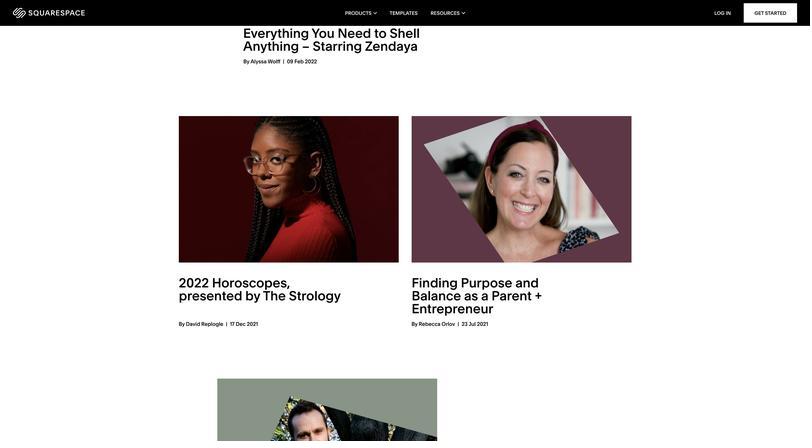 Task type: vqa. For each thing, say whether or not it's contained in the screenshot.
Preview Rotate "Start"
no



Task type: locate. For each thing, give the bounding box(es) containing it.
1 vertical spatial 2022
[[179, 275, 209, 291]]

everything you need to shell anything – starring zendaya
[[243, 25, 420, 54]]

1 horizontal spatial by
[[243, 58, 249, 65]]

to
[[374, 25, 387, 41]]

strology
[[289, 288, 341, 304]]

by left the alyssa
[[243, 58, 249, 65]]

2021
[[247, 321, 258, 327], [477, 321, 488, 327]]

2021 right dec
[[247, 321, 258, 327]]

2022
[[305, 58, 317, 65], [179, 275, 209, 291]]

presented
[[179, 288, 242, 304]]

2 2021 from the left
[[477, 321, 488, 327]]

get started
[[755, 10, 787, 16]]

log             in
[[715, 10, 731, 16]]

1 horizontal spatial 2021
[[477, 321, 488, 327]]

2 horizontal spatial by
[[412, 321, 418, 327]]

the
[[263, 288, 286, 304]]

finding purpose and balance as a parent + entrepreneur
[[412, 275, 542, 317]]

0 horizontal spatial by
[[179, 321, 185, 327]]

templates link
[[390, 0, 418, 26]]

17
[[230, 321, 235, 327]]

by for everything you need to shell anything – starring zendaya
[[243, 58, 249, 65]]

entrepreneur
[[412, 301, 493, 317]]

by for finding purpose and balance as a parent + entrepreneur
[[412, 321, 418, 327]]

0 horizontal spatial 2021
[[247, 321, 258, 327]]

0 horizontal spatial 2022
[[179, 275, 209, 291]]

by left rebecca
[[412, 321, 418, 327]]

–
[[302, 38, 310, 54]]

by rebecca orlov
[[412, 321, 455, 327]]

products button
[[345, 0, 377, 26]]

get
[[755, 10, 764, 16]]

in
[[726, 10, 731, 16]]

0 vertical spatial 2022
[[305, 58, 317, 65]]

by alyssa wolff
[[243, 58, 280, 65]]

orlov
[[442, 321, 455, 327]]

by
[[243, 58, 249, 65], [179, 321, 185, 327], [412, 321, 418, 327]]

everything
[[243, 25, 309, 41]]

by left david
[[179, 321, 185, 327]]

2021 right jul
[[477, 321, 488, 327]]

squarespace logo image
[[13, 8, 85, 18]]

anything
[[243, 38, 299, 54]]

by for 2022 horoscopes, presented by the strology
[[179, 321, 185, 327]]

2021 for the
[[247, 321, 258, 327]]

zendaya
[[365, 38, 418, 54]]

23 jul 2021
[[462, 321, 488, 327]]

1 horizontal spatial 2022
[[305, 58, 317, 65]]

1 2021 from the left
[[247, 321, 258, 327]]



Task type: describe. For each thing, give the bounding box(es) containing it.
and
[[515, 275, 539, 291]]

17 dec 2021
[[230, 321, 258, 327]]

david
[[186, 321, 200, 327]]

started
[[765, 10, 787, 16]]

squarespace logo link
[[13, 8, 170, 18]]

+
[[535, 288, 542, 304]]

jul
[[469, 321, 476, 327]]

09
[[287, 58, 293, 65]]

2022 inside 2022 horoscopes, presented by the strology
[[179, 275, 209, 291]]

log
[[715, 10, 725, 16]]

by david replogle
[[179, 321, 223, 327]]

balance
[[412, 288, 461, 304]]

2021 for as
[[477, 321, 488, 327]]

resources
[[431, 10, 460, 16]]

need
[[338, 25, 371, 41]]

finding
[[412, 275, 458, 291]]

templates
[[390, 10, 418, 16]]

09 feb 2022
[[287, 58, 317, 65]]

rebecca
[[419, 321, 441, 327]]

dec
[[236, 321, 246, 327]]

starring
[[313, 38, 362, 54]]

by
[[245, 288, 260, 304]]

a
[[481, 288, 488, 304]]

2022 horoscopes, presented by the strology
[[179, 275, 341, 304]]

alyssa
[[251, 58, 267, 65]]

horoscopes,
[[212, 275, 290, 291]]

products
[[345, 10, 372, 16]]

feb
[[295, 58, 304, 65]]

log             in link
[[715, 10, 731, 16]]

as
[[464, 288, 478, 304]]

parent
[[491, 288, 532, 304]]

shell
[[390, 25, 420, 41]]

replogle
[[201, 321, 223, 327]]

resources button
[[431, 0, 465, 26]]

purpose
[[461, 275, 512, 291]]

23
[[462, 321, 468, 327]]

get started link
[[744, 3, 797, 23]]

you
[[312, 25, 335, 41]]

wolff
[[268, 58, 280, 65]]



